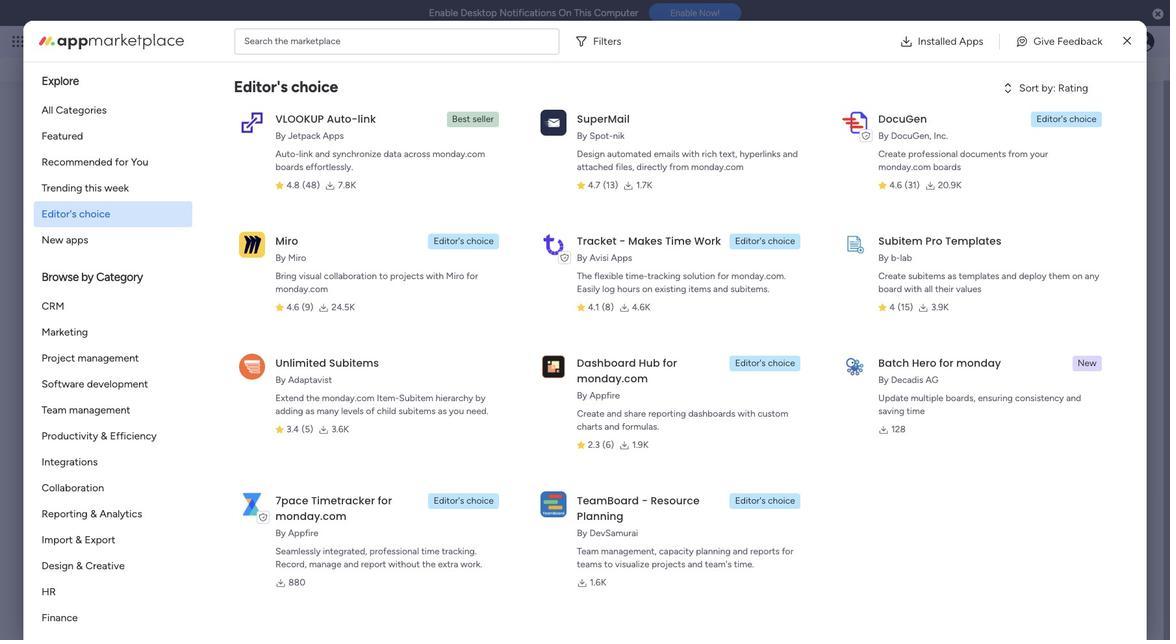 Task type: locate. For each thing, give the bounding box(es) containing it.
design inside design automated emails with rich text, hyperlinks and attached files, directly from monday.com
[[577, 149, 605, 160]]

quick search button
[[1044, 45, 1138, 70]]

0 horizontal spatial subitems
[[399, 406, 436, 417]]

templates up them
[[1036, 248, 1082, 261]]

visualize
[[615, 559, 649, 570]]

work
[[694, 234, 721, 249]]

0 horizontal spatial by appfire
[[276, 528, 318, 539]]

4.6 left (31)
[[890, 180, 902, 191]]

new down works
[[1078, 358, 1097, 369]]

monday.com up levels
[[322, 393, 375, 404]]

0 horizontal spatial explore
[[42, 74, 79, 88]]

1 vertical spatial marketing
[[42, 326, 88, 339]]

1 vertical spatial learn
[[994, 343, 1017, 354]]

the for extend
[[306, 393, 320, 404]]

to inside 'bring visual collaboration to projects with miro for monday.com'
[[379, 271, 388, 282]]

1 horizontal spatial add to favorites image
[[445, 239, 458, 252]]

trending this week
[[42, 182, 129, 194]]

and down center
[[1019, 405, 1034, 416]]

select product image
[[12, 35, 25, 48]]

auto- up by jetpack apps at the left of page
[[327, 112, 358, 127]]

pro
[[926, 234, 943, 249]]

choice for tracket - makes time work
[[768, 236, 795, 247]]

design up attached
[[577, 149, 605, 160]]

need.
[[466, 406, 489, 417]]

time
[[907, 406, 925, 417], [421, 546, 440, 557]]

app logo image left spot-
[[541, 110, 567, 136]]

child
[[377, 406, 396, 417]]

1 vertical spatial new
[[1078, 358, 1097, 369]]

design down import
[[42, 560, 74, 572]]

and inside the update multiple boards, ensuring consistency and saving time
[[1066, 393, 1081, 404]]

2 vertical spatial create
[[577, 409, 605, 420]]

learn for learn how monday.com works
[[994, 343, 1017, 354]]

monday up access
[[58, 34, 102, 49]]

help center element
[[943, 377, 1138, 429]]

formulas.
[[622, 422, 659, 433]]

subitems
[[329, 356, 379, 371]]

128
[[891, 424, 906, 435]]

1 horizontal spatial search
[[1095, 51, 1127, 63]]

app logo image left unlimited at the left of page
[[239, 354, 265, 380]]

0 horizontal spatial enable
[[429, 7, 458, 19]]

by up charts
[[577, 390, 587, 402]]

hub
[[639, 356, 660, 371]]

give down inbox 'icon'
[[968, 51, 988, 63]]

1 horizontal spatial auto-
[[327, 112, 358, 127]]

as up 'their'
[[948, 271, 957, 282]]

workspaces up analytics
[[79, 490, 143, 505]]

learn right all
[[943, 290, 969, 303]]

apps marketplace image
[[39, 33, 184, 49]]

learn and get support
[[994, 405, 1084, 416]]

1 vertical spatial boards,
[[946, 393, 976, 404]]

2 work management > main workspace from the left
[[290, 261, 441, 272]]

choice for docugen
[[1070, 114, 1097, 125]]

app logo image for create subitems as templates and deploy them on any board with all their values
[[842, 232, 868, 258]]

and right hyperlinks at the top of the page
[[783, 149, 798, 160]]

by appfire for dashboard hub for monday.com
[[577, 390, 620, 402]]

teams
[[577, 559, 602, 570]]

by left spot-
[[577, 131, 587, 142]]

bring
[[276, 271, 297, 282]]

880
[[288, 578, 306, 589]]

2 > from the left
[[368, 261, 373, 272]]

1 vertical spatial the
[[306, 393, 320, 404]]

explore up the deploy
[[998, 248, 1033, 261]]

your right documents
[[1030, 149, 1048, 160]]

0 horizontal spatial add to favorites image
[[229, 239, 242, 252]]

editor's for docugen
[[1037, 114, 1067, 125]]

team management
[[42, 404, 130, 416]]

apps for tracket - makes time work
[[611, 253, 632, 264]]

1 vertical spatial to
[[604, 559, 613, 570]]

editor's choice for docugen
[[1037, 114, 1097, 125]]

by up the seamlessly
[[276, 528, 286, 539]]

1 horizontal spatial new
[[1078, 358, 1097, 369]]

0 horizontal spatial auto-
[[276, 149, 299, 160]]

workspace for marketing plan
[[397, 261, 441, 272]]

boards inside auto-link and synchronize data across monday.com boards effortlessly.
[[276, 162, 303, 173]]

monday.com inside 'bring visual collaboration to projects with miro for monday.com'
[[276, 284, 328, 295]]

editor's for teamboard - resource planning
[[735, 496, 766, 507]]

management up productivity & efficiency
[[69, 404, 130, 416]]

seller
[[473, 114, 494, 125]]

and up inspired
[[1002, 271, 1017, 282]]

0 horizontal spatial search
[[244, 35, 273, 46]]

0 horizontal spatial >
[[152, 261, 158, 272]]

0 vertical spatial subitem
[[878, 234, 923, 249]]

the left extra
[[422, 559, 436, 570]]

from down emails
[[669, 162, 689, 173]]

2 vertical spatial apps
[[611, 253, 632, 264]]

0 horizontal spatial subitem
[[399, 393, 433, 404]]

1 horizontal spatial your
[[168, 421, 189, 433]]

(31)
[[905, 180, 920, 191]]

workspace for notes
[[182, 261, 226, 272]]

on inside create subitems as templates and deploy them on any board with all their values
[[1072, 271, 1083, 282]]

appfire up the seamlessly
[[288, 528, 318, 539]]

design automated emails with rich text, hyperlinks and attached files, directly from monday.com
[[577, 149, 798, 173]]

0 vertical spatial apps
[[959, 35, 984, 47]]

& right 'their'
[[971, 290, 978, 303]]

marketing inside quick search results 'list box'
[[292, 240, 341, 252]]

0 horizontal spatial give
[[968, 51, 988, 63]]

quickly
[[26, 58, 61, 70]]

and down integrated,
[[344, 559, 359, 570]]

1 vertical spatial from
[[669, 162, 689, 173]]

create down docugen,
[[878, 149, 906, 160]]

batch hero for monday
[[878, 356, 1001, 371]]

0 horizontal spatial time
[[421, 546, 440, 557]]

boards,
[[155, 58, 189, 70], [946, 393, 976, 404]]

boards up 4.8
[[276, 162, 303, 173]]

the down adaptavist
[[306, 393, 320, 404]]

item-
[[377, 393, 399, 404]]

app logo image for design automated emails with rich text, hyperlinks and attached files, directly from monday.com
[[541, 110, 567, 136]]

- left resource
[[642, 494, 648, 509]]

app logo image left planning
[[541, 492, 567, 518]]

app logo image left dashboard
[[541, 354, 567, 380]]

1 vertical spatial search
[[1095, 51, 1127, 63]]

app logo image for extend the monday.com item-subitem hierarchy by adding as many levels of child subitems as you need.
[[239, 354, 265, 380]]

0 vertical spatial team
[[42, 404, 67, 416]]

create and share reporting dashboards with custom charts and formulas.
[[577, 409, 788, 433]]

monday.com down best
[[433, 149, 485, 160]]

2 vertical spatial the
[[422, 559, 436, 570]]

planning
[[577, 509, 624, 524]]

time down multiple
[[907, 406, 925, 417]]

1 vertical spatial apps
[[323, 131, 344, 142]]

installed apps button
[[889, 28, 994, 54]]

and up (6)
[[605, 422, 620, 433]]

app logo image left vlookup
[[239, 110, 265, 136]]

1 work management > main workspace from the left
[[74, 261, 226, 272]]

ag
[[926, 375, 939, 386]]

2 horizontal spatial the
[[422, 559, 436, 570]]

7pace
[[276, 494, 308, 509]]

create up board
[[878, 271, 906, 282]]

professional up without
[[370, 546, 419, 557]]

0 vertical spatial appfire
[[590, 390, 620, 402]]

templates inside create subitems as templates and deploy them on any board with all their values
[[959, 271, 1000, 282]]

by left the b-
[[878, 253, 889, 264]]

design for design automated emails with rich text, hyperlinks and attached files, directly from monday.com
[[577, 149, 605, 160]]

how
[[1019, 343, 1036, 354]]

and left start in the bottom left of the page
[[247, 421, 265, 433]]

on inside the flexible time-tracking solution for monday.com. easily log hours on existing items and subitems.
[[642, 284, 653, 295]]

record,
[[276, 559, 307, 570]]

reporting
[[42, 508, 88, 520]]

by for dashboard hub for monday.com
[[577, 390, 587, 402]]

0 vertical spatial miro
[[276, 234, 298, 249]]

0 horizontal spatial work management > main workspace
[[74, 261, 226, 272]]

marketing up by miro
[[292, 240, 341, 252]]

and inside create subitems as templates and deploy them on any board with all their values
[[1002, 271, 1017, 282]]

1 vertical spatial templates
[[959, 271, 1000, 282]]

explore inside button
[[998, 248, 1033, 261]]

my workspaces
[[60, 490, 143, 505]]

by down docugen
[[878, 131, 889, 142]]

new for new
[[1078, 358, 1097, 369]]

as left you
[[438, 406, 447, 417]]

workspaces down the plans
[[240, 58, 296, 70]]

share
[[624, 409, 646, 420]]

1 vertical spatial on
[[642, 284, 653, 295]]

search inside button
[[1095, 51, 1127, 63]]

on down time-
[[642, 284, 653, 295]]

app logo image left the public board image
[[239, 232, 265, 258]]

create subitems as templates and deploy them on any board with all their values
[[878, 271, 1099, 295]]

1 > from the left
[[152, 261, 158, 272]]

search everything image
[[1060, 35, 1073, 48]]

automated
[[607, 149, 652, 160]]

team's
[[705, 559, 732, 570]]

1 horizontal spatial the
[[306, 393, 320, 404]]

monday.com inside 7pace timetracker for monday.com
[[276, 509, 347, 524]]

new for new apps
[[42, 234, 63, 246]]

hyperlinks
[[740, 149, 781, 160]]

search down "help" image
[[1095, 51, 1127, 63]]

monday.com inside create professional documents from your monday.com boards
[[878, 162, 931, 173]]

1 horizontal spatial boards
[[933, 162, 961, 173]]

0 vertical spatial marketing
[[292, 240, 341, 252]]

professional down the inc.
[[908, 149, 958, 160]]

the inside 'extend the monday.com item-subitem hierarchy by adding as many levels of child subitems as you need.'
[[306, 393, 320, 404]]

by left avisi
[[577, 253, 587, 264]]

give for give feedback
[[968, 51, 988, 63]]

supermail
[[577, 112, 630, 127]]

for inside 'bring visual collaboration to projects with miro for monday.com'
[[466, 271, 478, 282]]

1 horizontal spatial -
[[642, 494, 648, 509]]

monday.com inside dashboard hub for monday.com
[[577, 372, 648, 387]]

0 horizontal spatial design
[[42, 560, 74, 572]]

1 horizontal spatial appfire
[[590, 390, 620, 402]]

app logo image for bring visual collaboration to projects with miro for monday.com
[[239, 232, 265, 258]]

rich
[[702, 149, 717, 160]]

extend the monday.com item-subitem hierarchy by adding as many levels of child subitems as you need.
[[276, 393, 489, 417]]

boards, right multiple
[[946, 393, 976, 404]]

apps inside "button"
[[959, 35, 984, 47]]

1 vertical spatial subitem
[[399, 393, 433, 404]]

by appfire up the seamlessly
[[276, 528, 318, 539]]

editor's choice for 7pace timetracker for monday.com
[[434, 496, 494, 507]]

create
[[878, 149, 906, 160], [878, 271, 906, 282], [577, 409, 605, 420]]

get
[[981, 290, 996, 303], [1036, 405, 1050, 416]]

docugen,
[[891, 131, 932, 142]]

management up the development
[[78, 352, 139, 365]]

app logo image left '7pace'
[[239, 492, 265, 518]]

jetpack
[[288, 131, 321, 142]]

by up "need."
[[476, 393, 486, 404]]

apps up flexible
[[611, 253, 632, 264]]

work right component image at the left top of the page
[[74, 261, 94, 272]]

1 horizontal spatial subitem
[[878, 234, 923, 249]]

notifications image
[[942, 35, 955, 48]]

sort
[[1019, 82, 1039, 94]]

work management > main workspace down plan
[[290, 261, 441, 272]]

editor's
[[234, 77, 288, 96], [1037, 114, 1067, 125], [42, 208, 77, 220], [434, 236, 464, 247], [735, 236, 766, 247], [735, 358, 766, 369], [434, 496, 464, 507], [735, 496, 766, 507]]

apps down vlookup auto-link
[[323, 131, 344, 142]]

(13)
[[603, 180, 618, 191]]

& left efficiency
[[101, 430, 107, 442]]

editor's choice for tracket - makes time work
[[735, 236, 795, 247]]

management,
[[601, 546, 657, 557]]

0 vertical spatial create
[[878, 149, 906, 160]]

1 horizontal spatial by
[[476, 393, 486, 404]]

this
[[85, 182, 102, 194]]

1 vertical spatial auto-
[[276, 149, 299, 160]]

projects right collaboration
[[390, 271, 424, 282]]

charts
[[577, 422, 602, 433]]

give
[[1034, 35, 1055, 47], [968, 51, 988, 63]]

appfire for 7pace timetracker for monday.com
[[288, 528, 318, 539]]

4
[[890, 302, 895, 313]]

0 horizontal spatial monday
[[58, 34, 102, 49]]

app logo image
[[239, 110, 265, 136], [541, 110, 567, 136], [842, 110, 868, 136], [239, 232, 265, 258], [541, 232, 567, 258], [842, 232, 868, 258], [842, 354, 868, 380], [239, 354, 265, 380], [541, 354, 567, 380], [239, 492, 265, 518], [541, 492, 567, 518]]

1 horizontal spatial >
[[368, 261, 373, 272]]

1 boards from the left
[[276, 162, 303, 173]]

1 vertical spatial create
[[878, 271, 906, 282]]

subitems inside 'extend the monday.com item-subitem hierarchy by adding as many levels of child subitems as you need.'
[[399, 406, 436, 417]]

many
[[317, 406, 339, 417]]

enable
[[429, 7, 458, 19], [670, 8, 697, 18]]

team inside team management, capacity planning and reports for teams to visualize projects and team's time.
[[577, 546, 599, 557]]

app logo image for update multiple boards, ensuring consistency and saving time
[[842, 354, 868, 380]]

link inside auto-link and synchronize data across monday.com boards effortlessly.
[[299, 149, 313, 160]]

learn inside help center element
[[994, 405, 1017, 416]]

0 vertical spatial professional
[[908, 149, 958, 160]]

team management, capacity planning and reports for teams to visualize projects and team's time.
[[577, 546, 794, 570]]

add to favorites image
[[229, 239, 242, 252], [445, 239, 458, 252]]

1 horizontal spatial apps
[[611, 253, 632, 264]]

0 vertical spatial by
[[81, 270, 94, 285]]

1 horizontal spatial subitems
[[908, 271, 945, 282]]

time inside seamlessly integrated, professional time tracking. record, manage and report without the extra work.
[[421, 546, 440, 557]]

2 boards from the left
[[933, 162, 961, 173]]

monday.com down the rich
[[691, 162, 744, 173]]

filters
[[593, 35, 622, 47]]

& for export
[[75, 534, 82, 546]]

create inside create professional documents from your monday.com boards
[[878, 149, 906, 160]]

miro
[[276, 234, 298, 249], [288, 253, 306, 264], [446, 271, 464, 282]]

monday.com down '7pace'
[[276, 509, 347, 524]]

v2 user feedback image
[[953, 50, 963, 65]]

and up effortlessly.
[[315, 149, 330, 160]]

with inside design automated emails with rich text, hyperlinks and attached files, directly from monday.com
[[682, 149, 700, 160]]

to right collaboration
[[379, 271, 388, 282]]

- inside teamboard - resource planning
[[642, 494, 648, 509]]

& for get
[[971, 290, 978, 303]]

0 horizontal spatial apps
[[323, 131, 344, 142]]

get for inspired
[[981, 290, 996, 303]]

create inside create subitems as templates and deploy them on any board with all their values
[[878, 271, 906, 282]]

your down apps marketplace image
[[98, 58, 119, 70]]

> for notes
[[152, 261, 158, 272]]

subitem up the b-
[[878, 234, 923, 249]]

1 vertical spatial get
[[1036, 405, 1050, 416]]

templates
[[1036, 248, 1082, 261], [959, 271, 1000, 282]]

projects inside 'bring visual collaboration to projects with miro for monday.com'
[[390, 271, 424, 282]]

1 horizontal spatial team
[[577, 546, 599, 557]]

app logo image left docugen
[[842, 110, 868, 136]]

to inside team management, capacity planning and reports for teams to visualize projects and team's time.
[[604, 559, 613, 570]]

component image
[[273, 260, 285, 271]]

2 add to favorites image from the left
[[445, 239, 458, 252]]

1 horizontal spatial on
[[1072, 271, 1083, 282]]

create inside create and share reporting dashboards with custom charts and formulas.
[[577, 409, 605, 420]]

week
[[104, 182, 129, 194]]

1 horizontal spatial monday
[[956, 356, 1001, 371]]

professional inside create professional documents from your monday.com boards
[[908, 149, 958, 160]]

by left 'jetpack'
[[276, 131, 286, 142]]

boards inside create professional documents from your monday.com boards
[[933, 162, 961, 173]]

by right component image at the left top of the page
[[81, 270, 94, 285]]

dapulse close image
[[1153, 8, 1164, 21]]

appfire down dashboard
[[590, 390, 620, 402]]

by down planning
[[577, 528, 587, 539]]

for
[[115, 156, 128, 168], [466, 271, 478, 282], [718, 271, 729, 282], [663, 356, 677, 371], [939, 356, 954, 371], [378, 494, 392, 509], [782, 546, 794, 557]]

enable inside button
[[670, 8, 697, 18]]

search right see
[[244, 35, 273, 46]]

choice for miro
[[467, 236, 494, 247]]

0 horizontal spatial projects
[[390, 271, 424, 282]]

by down 7
[[878, 375, 889, 386]]

subitems up all
[[908, 271, 945, 282]]

2 horizontal spatial as
[[948, 271, 957, 282]]

desktop
[[461, 7, 497, 19]]

on left any
[[1072, 271, 1083, 282]]

1 horizontal spatial enable
[[670, 8, 697, 18]]

learn for learn and get support
[[994, 405, 1017, 416]]

from right documents
[[1008, 149, 1028, 160]]

monday up ensuring at the right bottom
[[956, 356, 1001, 371]]

monday.com inside design automated emails with rich text, hyperlinks and attached files, directly from monday.com
[[691, 162, 744, 173]]

the for search
[[275, 35, 288, 46]]

team for team management, capacity planning and reports for teams to visualize projects and team's time.
[[577, 546, 599, 557]]

lottie animation element
[[575, 33, 940, 83]]

0 vertical spatial search
[[244, 35, 273, 46]]

0 vertical spatial learn
[[943, 290, 969, 303]]

1 horizontal spatial workspaces
[[240, 58, 296, 70]]

private board image
[[58, 239, 72, 253]]

and up support
[[1066, 393, 1081, 404]]

by for miro
[[276, 253, 286, 264]]

1 horizontal spatial explore
[[998, 248, 1033, 261]]

1 vertical spatial -
[[642, 494, 648, 509]]

management down marketing plan
[[312, 261, 365, 272]]

0 horizontal spatial get
[[981, 290, 996, 303]]

0 horizontal spatial boards,
[[155, 58, 189, 70]]

learn how monday.com works
[[994, 343, 1117, 354]]

work up recent
[[105, 34, 128, 49]]

subitem inside subitem pro templates by b-lab
[[878, 234, 923, 249]]

give inside button
[[1034, 35, 1055, 47]]

get left inspired
[[981, 290, 996, 303]]

by appfire
[[577, 390, 620, 402], [276, 528, 318, 539]]

0 vertical spatial link
[[358, 112, 376, 127]]

1 horizontal spatial boards,
[[946, 393, 976, 404]]

app logo image for auto-link and synchronize data across monday.com boards effortlessly.
[[239, 110, 265, 136]]

search the marketplace
[[244, 35, 341, 46]]

2 vertical spatial miro
[[446, 271, 464, 282]]

1 vertical spatial projects
[[652, 559, 685, 570]]

quickly access your recent boards, inbox and workspaces
[[26, 58, 296, 70]]

monday.com down visual on the top
[[276, 284, 328, 295]]

link up synchronize
[[358, 112, 376, 127]]

time inside the update multiple boards, ensuring consistency and saving time
[[907, 406, 925, 417]]

and down see
[[220, 58, 238, 70]]

1 vertical spatial team
[[577, 546, 599, 557]]

subitems right child
[[399, 406, 436, 417]]

start
[[267, 421, 289, 433]]

0 horizontal spatial -
[[619, 234, 626, 249]]

give feedback link
[[1005, 28, 1113, 54]]

monday.com inside auto-link and synchronize data across monday.com boards effortlessly.
[[433, 149, 485, 160]]

editor's choice
[[234, 77, 338, 96], [1037, 114, 1097, 125], [42, 208, 110, 220], [434, 236, 494, 247], [735, 236, 795, 247], [735, 358, 795, 369], [434, 496, 494, 507], [735, 496, 795, 507]]

0 vertical spatial the
[[275, 35, 288, 46]]

(15)
[[898, 302, 913, 313]]

0 horizontal spatial your
[[98, 58, 119, 70]]

extend
[[276, 393, 304, 404]]

1 vertical spatial professional
[[370, 546, 419, 557]]

choice
[[291, 77, 338, 96], [1070, 114, 1097, 125], [79, 208, 110, 220], [467, 236, 494, 247], [768, 236, 795, 247], [768, 358, 795, 369], [467, 496, 494, 507], [768, 496, 795, 507]]

invite members image
[[999, 35, 1012, 48]]

and
[[220, 58, 238, 70], [315, 149, 330, 160], [783, 149, 798, 160], [1002, 271, 1017, 282], [713, 284, 728, 295], [1066, 393, 1081, 404], [1019, 405, 1034, 416], [607, 409, 622, 420], [247, 421, 265, 433], [605, 422, 620, 433], [733, 546, 748, 557], [344, 559, 359, 570], [688, 559, 703, 570]]

new left apps
[[42, 234, 63, 246]]

roy mann image
[[72, 356, 98, 382]]

and right the 'items'
[[713, 284, 728, 295]]

0 horizontal spatial team
[[42, 404, 67, 416]]

ensuring
[[978, 393, 1013, 404]]

editor's for miro
[[434, 236, 464, 247]]

0 horizontal spatial workspaces
[[79, 490, 143, 505]]

0 vertical spatial subitems
[[908, 271, 945, 282]]

by inside 'extend the monday.com item-subitem hierarchy by adding as many levels of child subitems as you need.'
[[476, 393, 486, 404]]

collaborating
[[291, 421, 353, 433]]

public board image
[[273, 239, 288, 253]]

monday
[[58, 34, 102, 49], [956, 356, 1001, 371]]

mann
[[125, 355, 149, 367]]

work management > main workspace for marketing plan
[[290, 261, 441, 272]]

boards up "20.9k"
[[933, 162, 961, 173]]

report
[[361, 559, 386, 570]]

workspace image
[[63, 529, 94, 560]]

auto-link and synchronize data across monday.com boards effortlessly.
[[276, 149, 485, 173]]

0 vertical spatial on
[[1072, 271, 1083, 282]]

data
[[384, 149, 402, 160]]

0 vertical spatial 4.6
[[890, 180, 902, 191]]

templates up values
[[959, 271, 1000, 282]]

3.6k
[[331, 424, 349, 435]]

and down planning
[[688, 559, 703, 570]]

the right the plans
[[275, 35, 288, 46]]

and inside seamlessly integrated, professional time tracking. record, manage and report without the extra work.
[[344, 559, 359, 570]]

work right component icon
[[290, 261, 309, 272]]

1 horizontal spatial 4.6
[[890, 180, 902, 191]]

monday.com up the 4.6 (31)
[[878, 162, 931, 173]]

enable now! button
[[649, 3, 741, 23]]

0 vertical spatial boards,
[[155, 58, 189, 70]]

4.6 for docugen
[[890, 180, 902, 191]]

choice for 7pace timetracker for monday.com
[[467, 496, 494, 507]]

reports
[[750, 546, 780, 557]]

without
[[388, 559, 420, 570]]

1 add to favorites image from the left
[[229, 239, 242, 252]]

update
[[878, 393, 909, 404]]

subitems
[[908, 271, 945, 282], [399, 406, 436, 417]]

and inside auto-link and synchronize data across monday.com boards effortlessly.
[[315, 149, 330, 160]]

0 vertical spatial auto-
[[327, 112, 358, 127]]

boards, inside the update multiple boards, ensuring consistency and saving time
[[946, 393, 976, 404]]

0 horizontal spatial main
[[103, 529, 128, 544]]

0 horizontal spatial by
[[81, 270, 94, 285]]

marketing for marketing plan
[[292, 240, 341, 252]]

your right invite
[[168, 421, 189, 433]]

1 vertical spatial your
[[1030, 149, 1048, 160]]

0 vertical spatial new
[[42, 234, 63, 246]]

1 vertical spatial by appfire
[[276, 528, 318, 539]]

work
[[105, 34, 128, 49], [74, 261, 94, 272], [290, 261, 309, 272]]

1 horizontal spatial design
[[577, 149, 605, 160]]

no thanks button
[[780, 416, 832, 437]]

get inside help center element
[[1036, 405, 1050, 416]]

7.8k
[[338, 180, 356, 191]]

20.9k
[[938, 180, 962, 191]]

enable for enable now!
[[670, 8, 697, 18]]



Task type: describe. For each thing, give the bounding box(es) containing it.
get for support
[[1036, 405, 1050, 416]]

professional inside seamlessly integrated, professional time tracking. record, manage and report without the extra work.
[[370, 546, 419, 557]]

4.1
[[588, 302, 599, 313]]

dapulse x slim image
[[1123, 33, 1131, 49]]

update multiple boards, ensuring consistency and saving time
[[878, 393, 1081, 417]]

spot-
[[590, 131, 613, 142]]

add to favorites image for marketing plan
[[445, 239, 458, 252]]

main for marketing plan
[[375, 261, 395, 272]]

nik
[[613, 131, 625, 142]]

1 horizontal spatial link
[[358, 112, 376, 127]]

support
[[1052, 405, 1084, 416]]

learn for learn & get inspired
[[943, 290, 969, 303]]

apps
[[66, 234, 88, 246]]

with inside create subitems as templates and deploy them on any board with all their values
[[904, 284, 922, 295]]

enable for enable desktop notifications on this computer
[[429, 7, 458, 19]]

1.9k
[[632, 440, 649, 451]]

feedback
[[1057, 35, 1103, 47]]

log
[[602, 284, 615, 295]]

1 horizontal spatial work
[[105, 34, 128, 49]]

editor's for tracket - makes time work
[[735, 236, 766, 247]]

plan
[[343, 240, 363, 252]]

existing
[[655, 284, 686, 295]]

by:
[[1042, 82, 1056, 94]]

component image
[[58, 260, 70, 271]]

create for docugen
[[878, 149, 906, 160]]

dashboard hub for monday.com
[[577, 356, 677, 387]]

subitems.
[[731, 284, 770, 295]]

browse by category
[[42, 270, 143, 285]]

monday.com.
[[731, 271, 786, 282]]

work for notes
[[74, 261, 94, 272]]

0 horizontal spatial as
[[306, 406, 314, 417]]

hr
[[42, 586, 56, 598]]

editor's choice for teamboard - resource planning
[[735, 496, 795, 507]]

give for give feedback
[[1034, 35, 1055, 47]]

projects inside team management, capacity planning and reports for teams to visualize projects and team's time.
[[652, 559, 685, 570]]

inc.
[[934, 131, 948, 142]]

create for dashboard hub for monday.com
[[577, 409, 605, 420]]

seamlessly integrated, professional time tracking. record, manage and report without the extra work.
[[276, 546, 482, 570]]

create professional documents from your monday.com boards
[[878, 149, 1048, 173]]

batch
[[878, 356, 909, 371]]

installed apps
[[918, 35, 984, 47]]

and inside the flexible time-tracking solution for monday.com. easily log hours on existing items and subitems.
[[713, 284, 728, 295]]

editor's for 7pace timetracker for monday.com
[[434, 496, 464, 507]]

1 horizontal spatial as
[[438, 406, 447, 417]]

by for 7pace timetracker for monday.com
[[276, 528, 286, 539]]

consistency
[[1015, 393, 1064, 404]]

7
[[876, 363, 881, 375]]

1 vertical spatial monday
[[956, 356, 1001, 371]]

by inside subitem pro templates by b-lab
[[878, 253, 889, 264]]

and inside help center element
[[1019, 405, 1034, 416]]

nov
[[855, 363, 873, 375]]

4.6 for miro
[[287, 302, 299, 313]]

for inside the flexible time-tracking solution for monday.com. easily log hours on existing items and subitems.
[[718, 271, 729, 282]]

from inside create professional documents from your monday.com boards
[[1008, 149, 1028, 160]]

filters button
[[570, 28, 632, 54]]

v2 bolt switch image
[[1055, 50, 1062, 65]]

enable now!
[[670, 8, 720, 18]]

templates inside button
[[1036, 248, 1082, 261]]

by for teamboard - resource planning
[[577, 528, 587, 539]]

marketing for marketing
[[42, 326, 88, 339]]

work management > main workspace for notes
[[74, 261, 226, 272]]

finance
[[42, 612, 78, 624]]

by inside supermail by spot-nik
[[577, 131, 587, 142]]

notes
[[77, 240, 105, 252]]

inbox image
[[971, 35, 984, 48]]

lab
[[900, 253, 912, 264]]

as inside create subitems as templates and deploy them on any board with all their values
[[948, 271, 957, 282]]

app logo image for create and share reporting dashboards with custom charts and formulas.
[[541, 354, 567, 380]]

visited
[[110, 109, 147, 123]]

tracking
[[648, 271, 681, 282]]

0 vertical spatial monday
[[58, 34, 102, 49]]

vlookup
[[276, 112, 324, 127]]

browse
[[42, 270, 79, 285]]

custom
[[758, 409, 788, 420]]

app logo image left tracket
[[541, 232, 567, 258]]

invite your teammates and start collaborating
[[140, 421, 353, 433]]

apps for vlookup auto-link
[[323, 131, 344, 142]]

& for analytics
[[90, 508, 97, 520]]

inspired
[[999, 290, 1036, 303]]

extra
[[438, 559, 458, 570]]

learn & get inspired
[[943, 290, 1036, 303]]

and up the time.
[[733, 546, 748, 557]]

- for teamboard
[[642, 494, 648, 509]]

by for tracket - makes time work
[[577, 253, 587, 264]]

tracket
[[577, 234, 617, 249]]

by for vlookup auto-link
[[276, 131, 286, 142]]

marketing plan
[[292, 240, 363, 252]]

1 image
[[980, 27, 992, 41]]

(5)
[[302, 424, 313, 435]]

- for tracket
[[619, 234, 626, 249]]

see
[[227, 36, 243, 47]]

4.7 (13)
[[588, 180, 618, 191]]

3.4 (5)
[[287, 424, 313, 435]]

management down notes
[[96, 261, 150, 272]]

capacity
[[659, 546, 694, 557]]

by docugen, inc.
[[878, 131, 948, 142]]

notifications
[[499, 7, 556, 19]]

for inside dashboard hub for monday.com
[[663, 356, 677, 371]]

by for batch hero for monday
[[878, 375, 889, 386]]

the inside seamlessly integrated, professional time tracking. record, manage and report without the extra work.
[[422, 559, 436, 570]]

explore for explore
[[42, 74, 79, 88]]

templates image image
[[954, 103, 1126, 192]]

auto- inside auto-link and synchronize data across monday.com boards effortlessly.
[[276, 149, 299, 160]]

add to favorites image for notes
[[229, 239, 242, 252]]

1 vertical spatial miro
[[288, 253, 306, 264]]

collaboration
[[42, 482, 104, 494]]

with inside create and share reporting dashboards with custom charts and formulas.
[[738, 409, 755, 420]]

and left share
[[607, 409, 622, 420]]

4.6 (31)
[[890, 180, 920, 191]]

choice for dashboard hub for monday.com
[[768, 358, 795, 369]]

close my workspaces image
[[42, 490, 57, 505]]

explore templates
[[998, 248, 1082, 261]]

time-
[[626, 271, 648, 282]]

plans
[[245, 36, 266, 47]]

m
[[72, 534, 85, 553]]

monday.com right how
[[1038, 343, 1091, 354]]

help image
[[1088, 35, 1101, 48]]

close recently visited image
[[42, 108, 57, 123]]

new apps
[[42, 234, 88, 246]]

4.1 (8)
[[588, 302, 614, 313]]

quick
[[1065, 51, 1092, 63]]

analytics
[[100, 508, 142, 520]]

recommended
[[42, 156, 112, 168]]

& for efficiency
[[101, 430, 107, 442]]

sort by: rating button
[[979, 78, 1116, 99]]

choice for teamboard - resource planning
[[768, 496, 795, 507]]

by appfire for 7pace timetracker for monday.com
[[276, 528, 318, 539]]

from inside design automated emails with rich text, hyperlinks and attached files, directly from monday.com
[[669, 162, 689, 173]]

& for creative
[[76, 560, 83, 572]]

> for marketing plan
[[368, 261, 373, 272]]

by inside "unlimited subitems by adaptavist"
[[276, 375, 286, 386]]

editor's for dashboard hub for monday.com
[[735, 358, 766, 369]]

avisi
[[590, 253, 609, 264]]

team for team management
[[42, 404, 67, 416]]

import
[[42, 534, 73, 546]]

templates
[[945, 234, 1002, 249]]

0 vertical spatial your
[[98, 58, 119, 70]]

reporting
[[648, 409, 686, 420]]

design for design & creative
[[42, 560, 74, 572]]

and inside design automated emails with rich text, hyperlinks and attached files, directly from monday.com
[[783, 149, 798, 160]]

vlookup auto-link
[[276, 112, 376, 127]]

see plans button
[[210, 32, 272, 51]]

effortlessly.
[[306, 162, 353, 173]]

monday.com inside 'extend the monday.com item-subitem hierarchy by adding as many levels of child subitems as you need.'
[[322, 393, 375, 404]]

best seller
[[452, 114, 494, 125]]

dashboards
[[688, 409, 736, 420]]

by for docugen
[[878, 131, 889, 142]]

quick search results list box
[[42, 123, 912, 296]]

enable desktop notifications on this computer
[[429, 7, 638, 19]]

synchronize
[[332, 149, 381, 160]]

editor's choice for miro
[[434, 236, 494, 247]]

reporting & analytics
[[42, 508, 142, 520]]

app logo image for team management, capacity planning and reports for teams to visualize projects and team's time.
[[541, 492, 567, 518]]

work for marketing plan
[[290, 261, 309, 272]]

your inside create professional documents from your monday.com boards
[[1030, 149, 1048, 160]]

management up quickly access your recent boards, inbox and workspaces
[[131, 34, 202, 49]]

apps image
[[1028, 35, 1041, 48]]

subitems inside create subitems as templates and deploy them on any board with all their values
[[908, 271, 945, 282]]

help
[[994, 390, 1014, 401]]

this
[[574, 7, 592, 19]]

sort by: rating
[[1019, 82, 1088, 94]]

planning
[[696, 546, 731, 557]]

0 vertical spatial workspaces
[[240, 58, 296, 70]]

main for notes
[[160, 261, 179, 272]]

kendall parks image
[[1134, 31, 1155, 52]]

productivity
[[42, 430, 98, 442]]

editor's choice for dashboard hub for monday.com
[[735, 358, 795, 369]]

for inside team management, capacity planning and reports for teams to visualize projects and team's time.
[[782, 546, 794, 557]]

thanks
[[799, 421, 826, 432]]

all
[[924, 284, 933, 295]]

easily
[[577, 284, 600, 295]]

for inside 7pace timetracker for monday.com
[[378, 494, 392, 509]]

explore for explore templates
[[998, 248, 1033, 261]]

of
[[366, 406, 375, 417]]

roy
[[106, 355, 123, 367]]

with inside 'bring visual collaboration to projects with miro for monday.com'
[[426, 271, 444, 282]]

appfire for dashboard hub for monday.com
[[590, 390, 620, 402]]

2 vertical spatial your
[[168, 421, 189, 433]]

work.
[[461, 559, 482, 570]]

levels
[[341, 406, 364, 417]]

24.5k
[[332, 302, 355, 313]]

recent
[[122, 58, 152, 70]]

subitem inside 'extend the monday.com item-subitem hierarchy by adding as many levels of child subitems as you need.'
[[399, 393, 433, 404]]

miro inside 'bring visual collaboration to projects with miro for monday.com'
[[446, 271, 464, 282]]

bring visual collaboration to projects with miro for monday.com
[[276, 271, 478, 295]]



Task type: vqa. For each thing, say whether or not it's contained in the screenshot.
Finance
yes



